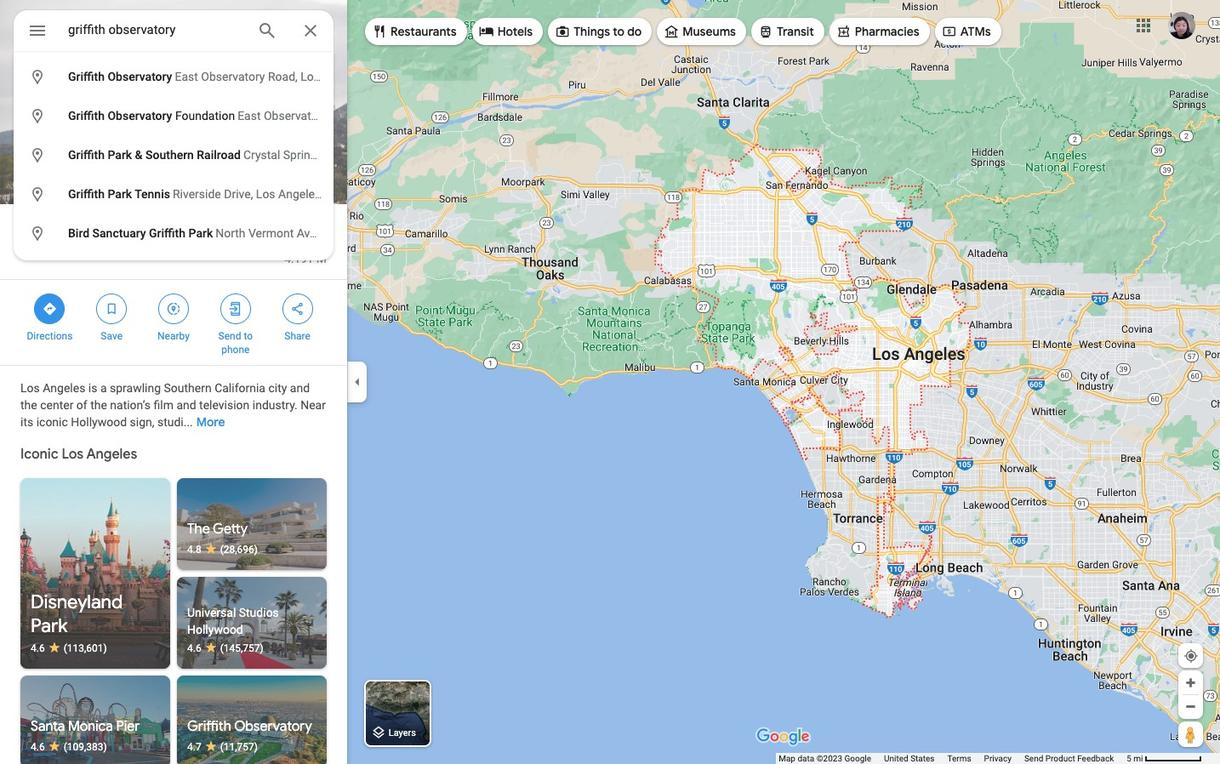 Task type: vqa. For each thing, say whether or not it's contained in the screenshot.


Task type: describe. For each thing, give the bounding box(es) containing it.
1 the from the left
[[20, 398, 37, 412]]

0 horizontal spatial drive,
[[224, 187, 253, 201]]

pier
[[116, 718, 140, 735]]

pharmacies
[[855, 24, 920, 39]]

4  cell from the top
[[14, 180, 342, 208]]

more
[[196, 414, 225, 430]]

(145,757)
[[220, 642, 264, 654]]


[[479, 22, 494, 40]]

4.6 stars 113,601 reviews image
[[31, 642, 160, 655]]

park for griffith park & southern railroad crystal springs drive, los angeles, ca
[[108, 148, 132, 162]]

sunny
[[261, 238, 293, 252]]

the
[[187, 521, 210, 538]]

griffith park tennis riverside drive, los angeles, ca
[[68, 187, 342, 201]]

data
[[798, 754, 814, 763]]

los left bird
[[20, 218, 50, 242]]

5
[[1127, 754, 1132, 763]]

 for griffith park tennis riverside drive, los angeles, ca
[[29, 183, 46, 205]]

southern inside suggestions grid
[[146, 148, 194, 162]]

springs
[[283, 148, 323, 162]]


[[836, 22, 851, 40]]

Los Angeles, CA field
[[14, 10, 334, 51]]

los angeles is a sprawling southern california city and the center of the nation's film and television industry. near its iconic hollywood sign, studi...
[[20, 381, 326, 429]]

griffith observatory east observatory road, los angeles, ca
[[68, 70, 386, 83]]

studios
[[239, 606, 279, 619]]

mi
[[1134, 754, 1143, 763]]

zoom out image
[[1184, 700, 1197, 713]]

a
[[100, 381, 107, 395]]

bird
[[68, 226, 89, 240]]

(113,601)
[[64, 642, 107, 654]]

terms
[[947, 754, 971, 763]]

los right springs
[[358, 148, 378, 162]]

griffith observatory foundation east observatory road, los angeles, ca
[[68, 109, 449, 123]]

los right iconic
[[62, 446, 84, 463]]

observatory for griffith observatory
[[234, 718, 312, 735]]

monica
[[68, 718, 113, 735]]

industry.
[[253, 398, 298, 412]]

5 mi button
[[1127, 754, 1202, 763]]

4.6 stars 145,757 reviews image
[[187, 642, 317, 655]]


[[664, 22, 679, 40]]

4.8
[[187, 544, 201, 556]]

park left north
[[188, 226, 213, 240]]

griffith for griffith observatory
[[187, 718, 231, 735]]

send to phone
[[218, 330, 253, 356]]

city
[[268, 381, 287, 395]]

send for send to phone
[[218, 330, 241, 342]]

los angeles weather image
[[300, 211, 327, 238]]

vermont
[[248, 226, 294, 240]]

foundation
[[175, 109, 235, 123]]

riverside
[[173, 187, 221, 201]]

layers
[[389, 728, 416, 739]]

hollywood inside universal studios hollywood
[[187, 623, 243, 636]]

2 vertical spatial angeles
[[86, 446, 137, 463]]

is
[[88, 381, 97, 395]]

iconic
[[20, 446, 58, 463]]


[[555, 22, 570, 40]]

los down 
[[363, 109, 383, 123]]

universal
[[187, 606, 236, 619]]

los inside los angeles is a sprawling southern california city and the center of the nation's film and television industry. near its iconic hollywood sign, studi...
[[20, 381, 40, 395]]

google account: michele murakami  
(michele.murakami@adept.ai) image
[[1168, 12, 1195, 39]]

4:19 pm
[[284, 252, 327, 265]]

southern inside los angeles is a sprawling southern california city and the center of the nation's film and television industry. near its iconic hollywood sign, studi...
[[164, 381, 212, 395]]

terms button
[[947, 753, 971, 764]]

griffith for griffith observatory foundation east observatory road, los angeles, ca
[[68, 109, 105, 123]]

 button
[[14, 10, 61, 54]]

united states button
[[884, 753, 935, 764]]

studi...
[[157, 415, 193, 429]]

4.6 for santa monica pier
[[31, 741, 45, 753]]

of
[[76, 398, 87, 412]]

near
[[301, 398, 326, 412]]


[[290, 300, 305, 318]]

map
[[779, 754, 796, 763]]

angeles for los angeles is a sprawling southern california city and the center of the nation's film and television industry. near its iconic hollywood sign, studi...
[[43, 381, 85, 395]]


[[166, 300, 181, 318]]

(109,383)
[[64, 741, 107, 753]]

4.7
[[187, 741, 201, 753]]

observatory for griffith observatory foundation east observatory road, los angeles, ca
[[108, 109, 172, 123]]

nearby
[[157, 330, 190, 342]]

observatory for griffith observatory east observatory road, los angeles, ca
[[108, 70, 172, 83]]


[[942, 22, 957, 40]]

things
[[574, 24, 610, 39]]

0 vertical spatial drive,
[[326, 148, 355, 162]]

send for send product feedback
[[1024, 754, 1043, 763]]

the getty
[[187, 521, 248, 538]]

griffith for griffith park tennis riverside drive, los angeles, ca
[[68, 187, 105, 201]]

feedback
[[1077, 754, 1114, 763]]

0 vertical spatial east
[[175, 70, 198, 83]]

los angeles
[[20, 218, 121, 242]]

product
[[1046, 754, 1075, 763]]

actions for los angeles region
[[0, 280, 347, 365]]


[[42, 300, 57, 318]]

5 mi
[[1127, 754, 1143, 763]]

directions
[[27, 330, 73, 342]]

1 vertical spatial road,
[[331, 109, 360, 123]]

states
[[911, 754, 935, 763]]

los up griffith observatory foundation east observatory road, los angeles, ca
[[301, 70, 320, 83]]

park for griffith park tennis riverside drive, los angeles, ca
[[108, 187, 132, 201]]

(11,757)
[[220, 741, 258, 753]]

 pharmacies
[[836, 22, 920, 40]]

 museums
[[664, 22, 736, 40]]



Task type: locate. For each thing, give the bounding box(es) containing it.
0 vertical spatial and
[[290, 381, 310, 395]]

iconic los angeles
[[20, 446, 137, 463]]

send product feedback button
[[1024, 753, 1114, 764]]

disneyland park
[[31, 591, 123, 638]]


[[29, 66, 46, 87], [29, 105, 46, 126], [29, 144, 46, 165], [29, 183, 46, 205], [29, 223, 46, 244]]

bird sanctuary griffith park north vermont avenue, los angeles, ca
[[68, 226, 427, 240]]

0 horizontal spatial the
[[20, 398, 37, 412]]

4.6 down santa
[[31, 741, 45, 753]]

 cell up 'griffith park tennis riverside drive, los angeles, ca'
[[14, 141, 444, 169]]

southern
[[146, 148, 194, 162], [164, 381, 212, 395]]

send inside button
[[1024, 754, 1043, 763]]

4.6 left the (113,601)
[[31, 642, 45, 654]]

southern up film
[[164, 381, 212, 395]]

3  from the top
[[29, 144, 46, 165]]

 atms
[[942, 22, 991, 40]]

footer
[[779, 753, 1127, 764]]

4.6 down universal in the bottom of the page
[[187, 642, 201, 654]]

·
[[296, 238, 299, 252]]

griffith for griffith observatory east observatory road, los angeles, ca
[[68, 70, 105, 83]]


[[104, 300, 119, 318]]

more button
[[196, 401, 225, 443]]

save
[[101, 330, 123, 342]]

park inside the disneyland park
[[31, 614, 68, 638]]

getty
[[213, 521, 248, 538]]

1 horizontal spatial to
[[613, 24, 625, 39]]

0 horizontal spatial to
[[244, 330, 253, 342]]

and
[[290, 381, 310, 395], [176, 398, 196, 412]]

2 the from the left
[[90, 398, 107, 412]]

museums
[[683, 24, 736, 39]]

to inside send to phone
[[244, 330, 253, 342]]

and up studi...
[[176, 398, 196, 412]]

drive, up north
[[224, 187, 253, 201]]

east up foundation
[[175, 70, 198, 83]]

zoom in image
[[1184, 676, 1197, 689]]

park up the (113,601)
[[31, 614, 68, 638]]

santa
[[31, 718, 65, 735]]

1 vertical spatial hollywood
[[187, 623, 243, 636]]

 hotels
[[479, 22, 533, 40]]

privacy
[[984, 754, 1012, 763]]

80°f
[[302, 238, 327, 252]]

google maps element
[[0, 0, 1220, 764]]

1 vertical spatial east
[[238, 109, 261, 123]]

griffith for griffith park & southern railroad crystal springs drive, los angeles, ca
[[68, 148, 105, 162]]

1 vertical spatial and
[[176, 398, 196, 412]]

east
[[175, 70, 198, 83], [238, 109, 261, 123]]

atms
[[960, 24, 991, 39]]

 cell down griffith observatory east observatory road, los angeles, ca
[[14, 102, 449, 130]]

map data ©2023 google
[[779, 754, 871, 763]]

iconic
[[36, 415, 68, 429]]

park
[[108, 148, 132, 162], [108, 187, 132, 201], [188, 226, 213, 240], [31, 614, 68, 638]]

observatory up griffith observatory foundation east observatory road, los angeles, ca
[[201, 70, 265, 83]]

3  cell from the top
[[14, 141, 444, 169]]

observatory
[[108, 70, 172, 83], [201, 70, 265, 83], [108, 109, 172, 123], [264, 109, 328, 123], [234, 718, 312, 735]]

do
[[627, 24, 642, 39]]

2  from the top
[[29, 105, 46, 126]]

transit
[[777, 24, 814, 39]]

suggestions grid
[[14, 51, 449, 260]]

united states
[[884, 754, 935, 763]]

 things to do
[[555, 22, 642, 40]]

4  from the top
[[29, 183, 46, 205]]

none search field inside google maps "element"
[[14, 10, 449, 260]]

4.6
[[31, 642, 45, 654], [187, 642, 201, 654], [31, 741, 45, 753]]

railroad
[[197, 148, 241, 162]]

to left 'do'
[[613, 24, 625, 39]]

1 vertical spatial angeles
[[43, 381, 85, 395]]

park left tennis
[[108, 187, 132, 201]]

5  from the top
[[29, 223, 46, 244]]

send left product
[[1024, 754, 1043, 763]]

1 vertical spatial send
[[1024, 754, 1043, 763]]

observatory up springs
[[264, 109, 328, 123]]

none search field containing 
[[14, 10, 449, 260]]

show street view coverage image
[[1178, 722, 1203, 747]]

the
[[20, 398, 37, 412], [90, 398, 107, 412]]

4.8 stars 28,696 reviews image
[[187, 543, 317, 556]]

observatory up 4.7 stars 11,757 reviews image
[[234, 718, 312, 735]]

0 vertical spatial to
[[613, 24, 625, 39]]


[[372, 22, 387, 40]]

to inside  things to do
[[613, 24, 625, 39]]

to up phone
[[244, 330, 253, 342]]

hotels
[[497, 24, 533, 39]]

 cell
[[14, 63, 386, 91], [14, 102, 449, 130], [14, 141, 444, 169], [14, 180, 342, 208], [14, 220, 427, 248]]

angeles up center
[[43, 381, 85, 395]]

&
[[135, 148, 143, 162]]

show your location image
[[1184, 648, 1199, 664]]

park left &
[[108, 148, 132, 162]]

sunny · 80°f 4:19 pm
[[261, 238, 327, 265]]

griffith observatory
[[187, 718, 312, 735]]

1 horizontal spatial hollywood
[[187, 623, 243, 636]]

4.7 stars 11,757 reviews image
[[187, 740, 317, 754]]

phone
[[221, 344, 250, 356]]

 cell down 'griffith park tennis riverside drive, los angeles, ca'
[[14, 220, 427, 248]]

None field
[[68, 20, 243, 40]]

sign,
[[130, 415, 154, 429]]

send inside send to phone
[[218, 330, 241, 342]]

angeles,
[[323, 70, 368, 83], [386, 109, 431, 123], [381, 148, 426, 162], [278, 187, 323, 201], [363, 226, 408, 240]]

angeles down sign,
[[86, 446, 137, 463]]

0 horizontal spatial send
[[218, 330, 241, 342]]

film
[[154, 398, 174, 412]]

©2023
[[817, 754, 842, 763]]

2  cell from the top
[[14, 102, 449, 130]]

santa monica pier
[[31, 718, 140, 735]]

1 horizontal spatial road,
[[331, 109, 360, 123]]

main content containing los angeles
[[0, 0, 347, 764]]

None search field
[[14, 10, 449, 260]]

1 horizontal spatial east
[[238, 109, 261, 123]]

1 horizontal spatial send
[[1024, 754, 1043, 763]]

television
[[199, 398, 250, 412]]

footer containing map data ©2023 google
[[779, 753, 1127, 764]]

its
[[20, 415, 33, 429]]

0 vertical spatial southern
[[146, 148, 194, 162]]

 for griffith observatory east observatory road, los angeles, ca
[[29, 66, 46, 87]]

0 vertical spatial send
[[218, 330, 241, 342]]

east up the griffith park & southern railroad crystal springs drive, los angeles, ca
[[238, 109, 261, 123]]

hollywood down universal in the bottom of the page
[[187, 623, 243, 636]]

 transit
[[758, 22, 814, 40]]

los down crystal
[[256, 187, 275, 201]]


[[228, 300, 243, 318]]

griffith park & southern railroad crystal springs drive, los angeles, ca
[[68, 148, 444, 162]]

universal studios hollywood
[[187, 606, 279, 636]]

0 horizontal spatial hollywood
[[71, 415, 127, 429]]

 for griffith park & southern railroad crystal springs drive, los angeles, ca
[[29, 144, 46, 165]]

 for bird sanctuary griffith park north vermont avenue, los angeles, ca
[[29, 223, 46, 244]]

footer inside google maps "element"
[[779, 753, 1127, 764]]

 restaurants
[[372, 22, 457, 40]]

observatory up &
[[108, 109, 172, 123]]

tennis
[[135, 187, 170, 201]]

hollywood down of
[[71, 415, 127, 429]]

the up its
[[20, 398, 37, 412]]

0 horizontal spatial and
[[176, 398, 196, 412]]

0 horizontal spatial road,
[[268, 70, 298, 83]]

hollywood
[[71, 415, 127, 429], [187, 623, 243, 636]]

restaurants
[[391, 24, 457, 39]]

observatory down the los angeles, ca field
[[108, 70, 172, 83]]


[[758, 22, 773, 40]]

drive,
[[326, 148, 355, 162], [224, 187, 253, 201]]

ca
[[371, 70, 386, 83], [434, 109, 449, 123], [428, 148, 444, 162], [326, 187, 342, 201], [411, 226, 427, 240]]

send
[[218, 330, 241, 342], [1024, 754, 1043, 763]]

the right of
[[90, 398, 107, 412]]

1 vertical spatial southern
[[164, 381, 212, 395]]

google
[[844, 754, 871, 763]]

share
[[284, 330, 310, 342]]

0 horizontal spatial east
[[175, 70, 198, 83]]

hollywood inside los angeles is a sprawling southern california city and the center of the nation's film and television industry. near its iconic hollywood sign, studi...
[[71, 415, 127, 429]]

avenue,
[[297, 226, 338, 240]]

send product feedback
[[1024, 754, 1114, 763]]

los up its
[[20, 381, 40, 395]]

southern right &
[[146, 148, 194, 162]]

1 horizontal spatial and
[[290, 381, 310, 395]]

main content
[[0, 0, 347, 764]]

united
[[884, 754, 908, 763]]

1 horizontal spatial the
[[90, 398, 107, 412]]

4.6 for disneyland park
[[31, 642, 45, 654]]

4.6 for universal studios hollywood
[[187, 642, 201, 654]]

angeles up 
[[53, 218, 121, 242]]

nation's
[[110, 398, 151, 412]]

1 vertical spatial to
[[244, 330, 253, 342]]

0 vertical spatial road,
[[268, 70, 298, 83]]

0 vertical spatial angeles
[[53, 218, 121, 242]]

 for griffith observatory foundation east observatory road, los angeles, ca
[[29, 105, 46, 126]]

5  cell from the top
[[14, 220, 427, 248]]

angeles
[[53, 218, 121, 242], [43, 381, 85, 395], [86, 446, 137, 463]]

0 vertical spatial hollywood
[[71, 415, 127, 429]]

(28,696)
[[220, 544, 258, 556]]

privacy button
[[984, 753, 1012, 764]]

griffith
[[68, 70, 105, 83], [68, 109, 105, 123], [68, 148, 105, 162], [68, 187, 105, 201], [149, 226, 186, 240], [187, 718, 231, 735]]

angeles for los angeles
[[53, 218, 121, 242]]

north
[[215, 226, 245, 240]]

1 vertical spatial drive,
[[224, 187, 253, 201]]

 cell up foundation
[[14, 63, 386, 91]]

send up phone
[[218, 330, 241, 342]]

collapse side panel image
[[348, 373, 367, 391]]


[[27, 19, 48, 43]]

crystal
[[243, 148, 280, 162]]

1  from the top
[[29, 66, 46, 87]]

 cell down &
[[14, 180, 342, 208]]

4.6 stars 109,383 reviews image
[[31, 740, 160, 754]]

drive, right springs
[[326, 148, 355, 162]]

angeles inside los angeles is a sprawling southern california city and the center of the nation's film and television industry. near its iconic hollywood sign, studi...
[[43, 381, 85, 395]]

to
[[613, 24, 625, 39], [244, 330, 253, 342]]

none field inside the los angeles, ca field
[[68, 20, 243, 40]]

1 horizontal spatial drive,
[[326, 148, 355, 162]]

los right avenue,
[[341, 226, 360, 240]]

and up near
[[290, 381, 310, 395]]

park for disneyland park
[[31, 614, 68, 638]]

1  cell from the top
[[14, 63, 386, 91]]



